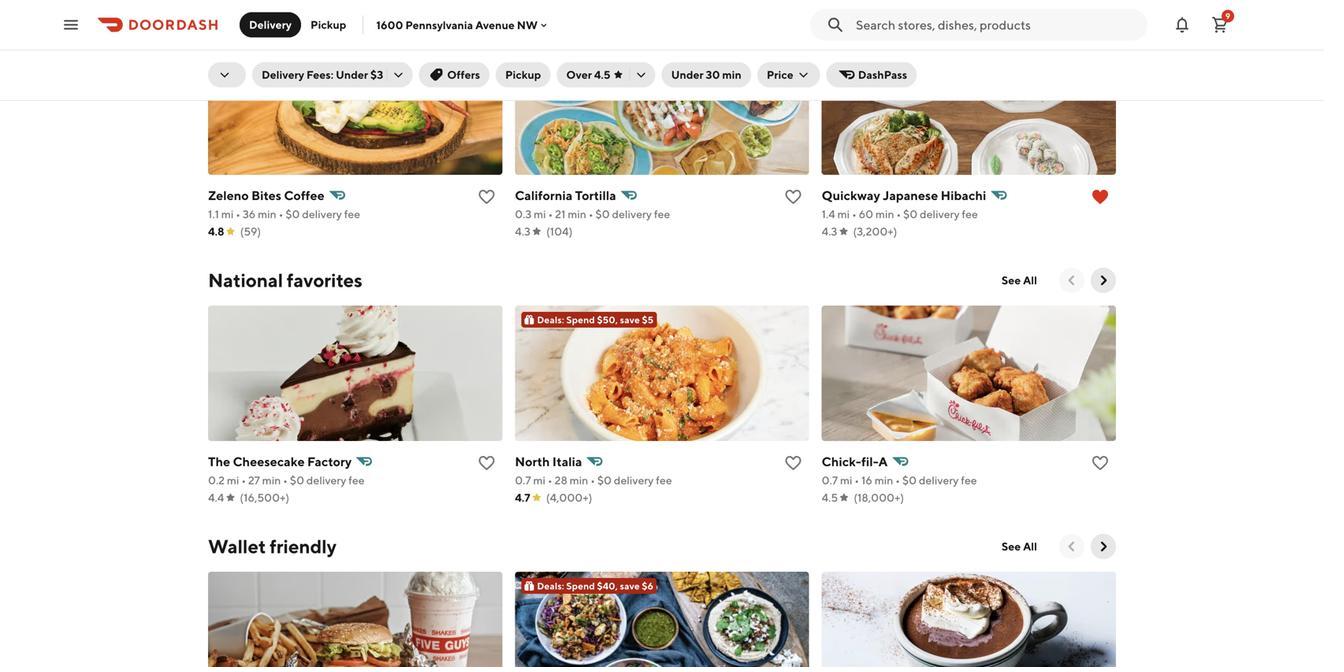 Task type: locate. For each thing, give the bounding box(es) containing it.
1 horizontal spatial 4.5
[[822, 492, 838, 505]]

(104)
[[546, 225, 573, 238]]

1 save from the top
[[620, 315, 640, 326]]

italia
[[553, 454, 582, 469]]

min right 36
[[258, 208, 277, 221]]

pickup up to
[[311, 18, 346, 31]]

deals: for zeleno
[[230, 48, 258, 59]]

0.7 down chick-
[[822, 474, 838, 487]]

delivery fees: under $3
[[262, 68, 383, 81]]

mi down north
[[533, 474, 546, 487]]

2 vertical spatial see all link
[[992, 534, 1047, 560]]

mi right 0.3
[[534, 208, 546, 221]]

min for chick-fil-a
[[875, 474, 893, 487]]

see all link
[[992, 2, 1047, 27], [992, 268, 1047, 293], [992, 534, 1047, 560]]

0 horizontal spatial pickup button
[[301, 12, 356, 37]]

0.7 mi • 16 min • $​0 delivery fee
[[822, 474, 977, 487]]

3 all from the top
[[1023, 540, 1037, 553]]

see
[[1002, 7, 1021, 20], [1002, 274, 1021, 287], [1002, 540, 1021, 553]]

under inside button
[[671, 68, 704, 81]]

0 vertical spatial save
[[620, 315, 640, 326]]

0.7 for chick-fil-a
[[822, 474, 838, 487]]

• left "28"
[[548, 474, 552, 487]]

mi right 1.1
[[221, 208, 234, 221]]

deals: spend $50, save $5
[[537, 315, 654, 326]]

delivery for delivery
[[249, 18, 292, 31]]

3 see all from the top
[[1002, 540, 1037, 553]]

3 see all link from the top
[[992, 534, 1047, 560]]

1 horizontal spatial 4.3
[[822, 225, 837, 238]]

9 button
[[1205, 9, 1236, 41]]

delivery right "28"
[[614, 474, 654, 487]]

• left 36
[[236, 208, 240, 221]]

mi right 1.4
[[838, 208, 850, 221]]

2 vertical spatial all
[[1023, 540, 1037, 553]]

4.5 down chick-
[[822, 492, 838, 505]]

pickup button up to
[[301, 12, 356, 37]]

$​0 down 'japanese' on the top
[[903, 208, 918, 221]]

1600 pennsylvania avenue nw
[[376, 18, 538, 31]]

4.7
[[515, 492, 530, 505]]

1 horizontal spatial 0.7
[[822, 474, 838, 487]]

0 vertical spatial 4.5
[[594, 68, 611, 81]]

1 next button of carousel image from the top
[[1096, 273, 1112, 289]]

delivery up to
[[293, 3, 362, 25]]

click to add this store to your saved list image
[[477, 188, 496, 207], [784, 188, 803, 207], [477, 454, 496, 473], [784, 454, 803, 473]]

0 horizontal spatial under
[[208, 3, 263, 25]]

4.3 down 1.4
[[822, 225, 837, 238]]

$​0 up the (18,000+)
[[902, 474, 917, 487]]

$40,
[[597, 581, 618, 592]]

click to add this store to your saved list image left california
[[477, 188, 496, 207]]

mi
[[221, 208, 234, 221], [534, 208, 546, 221], [838, 208, 850, 221], [227, 474, 239, 487], [533, 474, 546, 487], [840, 474, 853, 487]]

2 save from the top
[[620, 581, 640, 592]]

0 vertical spatial $5
[[323, 48, 335, 59]]

hibachi
[[941, 188, 986, 203]]

1 see all link from the top
[[992, 2, 1047, 27]]

save right "$50,"
[[620, 315, 640, 326]]

1 previous button of carousel image from the top
[[1064, 6, 1080, 22]]

fee for the cheesecake factory
[[349, 474, 365, 487]]

the
[[208, 454, 230, 469]]

• down quickway japanese hibachi
[[897, 208, 901, 221]]

notification bell image
[[1173, 15, 1192, 34]]

next button of carousel image for national favorites
[[1096, 273, 1112, 289]]

under for under 30 min
[[671, 68, 704, 81]]

1 vertical spatial next button of carousel image
[[1096, 539, 1112, 555]]

0 vertical spatial deals:
[[230, 48, 258, 59]]

fee for chick-fil-a
[[961, 474, 977, 487]]

click to add this store to your saved list image left north
[[477, 454, 496, 473]]

national favorites
[[208, 269, 362, 292]]

1 see from the top
[[1002, 7, 1021, 20]]

2 next button of carousel image from the top
[[1096, 539, 1112, 555]]

price button
[[757, 62, 820, 88]]

1 4.3 from the left
[[515, 225, 531, 238]]

1 horizontal spatial under
[[336, 68, 368, 81]]

min for the cheesecake factory
[[262, 474, 281, 487]]

delivery down coffee
[[302, 208, 342, 221]]

1 vertical spatial all
[[1023, 274, 1037, 287]]

see for wallet friendly
[[1002, 540, 1021, 553]]

wallet friendly
[[208, 536, 337, 558]]

mi right 0.2
[[227, 474, 239, 487]]

min right 30
[[722, 68, 742, 81]]

all for national favorites
[[1023, 274, 1037, 287]]

1 vertical spatial previous button of carousel image
[[1064, 273, 1080, 289]]

1 vertical spatial pickup button
[[496, 62, 551, 88]]

deals: spend $40, save $6
[[537, 581, 654, 592]]

price
[[767, 68, 794, 81]]

0 horizontal spatial pickup
[[311, 18, 346, 31]]

pickup down nw
[[505, 68, 541, 81]]

min right 27
[[262, 474, 281, 487]]

see all
[[1002, 7, 1037, 20], [1002, 274, 1037, 287], [1002, 540, 1037, 553]]

• left 27
[[241, 474, 246, 487]]

delivery for chick-fil-a
[[919, 474, 959, 487]]

0.2
[[208, 474, 225, 487]]

under $2 delivery fee
[[208, 3, 394, 25]]

pickup button
[[301, 12, 356, 37], [496, 62, 551, 88]]

2 all from the top
[[1023, 274, 1037, 287]]

2 spend from the top
[[566, 581, 595, 592]]

pickup for the bottommost "pickup" button
[[505, 68, 541, 81]]

2 vertical spatial previous button of carousel image
[[1064, 539, 1080, 555]]

next button of carousel image
[[1096, 273, 1112, 289], [1096, 539, 1112, 555]]

avenue
[[475, 18, 515, 31]]

1 vertical spatial delivery
[[262, 68, 304, 81]]

1 horizontal spatial $5
[[642, 315, 654, 326]]

0 vertical spatial see all
[[1002, 7, 1037, 20]]

min right 16
[[875, 474, 893, 487]]

delivery down factory
[[306, 474, 346, 487]]

1 horizontal spatial pickup button
[[496, 62, 551, 88]]

delivery
[[293, 3, 362, 25], [302, 208, 342, 221], [612, 208, 652, 221], [920, 208, 960, 221], [306, 474, 346, 487], [614, 474, 654, 487], [919, 474, 959, 487]]

0.3
[[515, 208, 532, 221]]

0 vertical spatial next button of carousel image
[[1096, 273, 1112, 289]]

$5 right "$50,"
[[642, 315, 654, 326]]

0 vertical spatial delivery
[[249, 18, 292, 31]]

delivery up '20%'
[[249, 18, 292, 31]]

4.3
[[515, 225, 531, 238], [822, 225, 837, 238]]

0 vertical spatial previous button of carousel image
[[1064, 6, 1080, 22]]

delivery for zeleno bites coffee
[[302, 208, 342, 221]]

mi for the
[[227, 474, 239, 487]]

16
[[862, 474, 873, 487]]

dashpass button
[[827, 62, 917, 88]]

60
[[859, 208, 874, 221]]

spend left $40,
[[566, 581, 595, 592]]

0 horizontal spatial $5
[[323, 48, 335, 59]]

under left 30
[[671, 68, 704, 81]]

$​0 right "28"
[[597, 474, 612, 487]]

3 see from the top
[[1002, 540, 1021, 553]]

delivery inside 'button'
[[249, 18, 292, 31]]

pickup button down nw
[[496, 62, 551, 88]]

4.8
[[208, 225, 224, 238]]

spend for $50,
[[566, 315, 595, 326]]

dashpass
[[858, 68, 907, 81]]

min for north italia
[[570, 474, 588, 487]]

min right 60
[[876, 208, 894, 221]]

0.7 up 4.7
[[515, 474, 531, 487]]

quickway japanese hibachi
[[822, 188, 986, 203]]

delivery
[[249, 18, 292, 31], [262, 68, 304, 81]]

0 vertical spatial spend
[[566, 315, 595, 326]]

1 see all from the top
[[1002, 7, 1037, 20]]

2 4.3 from the left
[[822, 225, 837, 238]]

mi down chick-
[[840, 474, 853, 487]]

1 vertical spatial spend
[[566, 581, 595, 592]]

tortilla
[[575, 188, 616, 203]]

1 vertical spatial pickup
[[505, 68, 541, 81]]

delivery down hibachi
[[920, 208, 960, 221]]

0 vertical spatial see
[[1002, 7, 1021, 20]]

delivery down tortilla
[[612, 208, 652, 221]]

pickup
[[311, 18, 346, 31], [505, 68, 541, 81]]

1 horizontal spatial pickup
[[505, 68, 541, 81]]

under left $2
[[208, 3, 263, 25]]

deals: left $40,
[[537, 581, 564, 592]]

0.7
[[515, 474, 531, 487], [822, 474, 838, 487]]

21
[[555, 208, 566, 221]]

4.3 for quickway japanese hibachi
[[822, 225, 837, 238]]

• up (4,000+)
[[591, 474, 595, 487]]

see all link for under $2 delivery fee
[[992, 2, 1047, 27]]

national favorites link
[[208, 268, 362, 293]]

1 vertical spatial see
[[1002, 274, 1021, 287]]

0 vertical spatial pickup
[[311, 18, 346, 31]]

min right "28"
[[570, 474, 588, 487]]

click to add this store to your saved list image
[[1091, 454, 1110, 473]]

2 vertical spatial see
[[1002, 540, 1021, 553]]

min right 21
[[568, 208, 587, 221]]

4.5 right 'over'
[[594, 68, 611, 81]]

2 see all from the top
[[1002, 274, 1037, 287]]

quickway
[[822, 188, 880, 203]]

$​0 down tortilla
[[596, 208, 610, 221]]

delivery for delivery fees: under $3
[[262, 68, 304, 81]]

under left the $3
[[336, 68, 368, 81]]

delivery down deals: 20% off, up to $5
[[262, 68, 304, 81]]

2 0.7 from the left
[[822, 474, 838, 487]]

see all link for national favorites
[[992, 268, 1047, 293]]

see all link for wallet friendly
[[992, 534, 1047, 560]]

2 previous button of carousel image from the top
[[1064, 273, 1080, 289]]

$5 right to
[[323, 48, 335, 59]]

spend left "$50,"
[[566, 315, 595, 326]]

up
[[298, 48, 310, 59]]

deals:
[[230, 48, 258, 59], [537, 315, 564, 326], [537, 581, 564, 592]]

0 horizontal spatial 4.5
[[594, 68, 611, 81]]

save left $6
[[620, 581, 640, 592]]

$​0 down the cheesecake factory
[[290, 474, 304, 487]]

spend for $40,
[[566, 581, 595, 592]]

3 previous button of carousel image from the top
[[1064, 539, 1080, 555]]

delivery right 16
[[919, 474, 959, 487]]

all
[[1023, 7, 1037, 20], [1023, 274, 1037, 287], [1023, 540, 1037, 553]]

30
[[706, 68, 720, 81]]

delivery for north italia
[[614, 474, 654, 487]]

$3
[[370, 68, 383, 81]]

$​0 for fil-
[[902, 474, 917, 487]]

$​0 down coffee
[[286, 208, 300, 221]]

zeleno bites coffee
[[208, 188, 325, 203]]

• up the (18,000+)
[[896, 474, 900, 487]]

under
[[208, 3, 263, 25], [336, 68, 368, 81], [671, 68, 704, 81]]

japanese
[[883, 188, 938, 203]]

1 vertical spatial see all
[[1002, 274, 1037, 287]]

all for wallet friendly
[[1023, 540, 1037, 553]]

1 spend from the top
[[566, 315, 595, 326]]

click to add this store to your saved list image left chick-
[[784, 454, 803, 473]]

2 vertical spatial deals:
[[537, 581, 564, 592]]

bites
[[251, 188, 281, 203]]

$5
[[323, 48, 335, 59], [642, 315, 654, 326]]

deals: for north
[[537, 315, 564, 326]]

save
[[620, 315, 640, 326], [620, 581, 640, 592]]

next button of carousel image
[[1096, 6, 1112, 22]]

2 see all link from the top
[[992, 268, 1047, 293]]

california
[[515, 188, 573, 203]]

mi for california
[[534, 208, 546, 221]]

spend
[[566, 315, 595, 326], [566, 581, 595, 592]]

fee
[[366, 3, 394, 25], [344, 208, 360, 221], [654, 208, 670, 221], [962, 208, 978, 221], [349, 474, 365, 487], [656, 474, 672, 487], [961, 474, 977, 487]]

1 all from the top
[[1023, 7, 1037, 20]]

0 vertical spatial see all link
[[992, 2, 1047, 27]]

1 0.7 from the left
[[515, 474, 531, 487]]

see for under $2 delivery fee
[[1002, 7, 1021, 20]]

deals: left '20%'
[[230, 48, 258, 59]]

4.3 down 0.3
[[515, 225, 531, 238]]

2 see from the top
[[1002, 274, 1021, 287]]

1 vertical spatial deals:
[[537, 315, 564, 326]]

deals: left "$50,"
[[537, 315, 564, 326]]

click to add this store to your saved list image for california tortilla
[[784, 188, 803, 207]]

mi for chick-
[[840, 474, 853, 487]]

0 horizontal spatial 0.7
[[515, 474, 531, 487]]

2 horizontal spatial under
[[671, 68, 704, 81]]

0 horizontal spatial 4.3
[[515, 225, 531, 238]]

1 vertical spatial see all link
[[992, 268, 1047, 293]]

4.5
[[594, 68, 611, 81], [822, 492, 838, 505]]

1 vertical spatial save
[[620, 581, 640, 592]]

previous button of carousel image
[[1064, 6, 1080, 22], [1064, 273, 1080, 289], [1064, 539, 1080, 555]]

california tortilla
[[515, 188, 616, 203]]

mi for quickway
[[838, 208, 850, 221]]

0 vertical spatial all
[[1023, 7, 1037, 20]]

click to add this store to your saved list image left quickway
[[784, 188, 803, 207]]

• left 21
[[548, 208, 553, 221]]

2 vertical spatial see all
[[1002, 540, 1037, 553]]

• left 16
[[855, 474, 859, 487]]

•
[[236, 208, 240, 221], [279, 208, 283, 221], [548, 208, 553, 221], [589, 208, 593, 221], [852, 208, 857, 221], [897, 208, 901, 221], [241, 474, 246, 487], [283, 474, 288, 487], [548, 474, 552, 487], [591, 474, 595, 487], [855, 474, 859, 487], [896, 474, 900, 487]]

previous button of carousel image for national favorites
[[1064, 273, 1080, 289]]

27
[[248, 474, 260, 487]]



Task type: vqa. For each thing, say whether or not it's contained in the screenshot.
CA
no



Task type: describe. For each thing, give the bounding box(es) containing it.
Store search: begin typing to search for stores available on DoorDash text field
[[856, 16, 1138, 34]]

save for $6
[[620, 581, 640, 592]]

offers button
[[419, 62, 490, 88]]

pennsylvania
[[405, 18, 473, 31]]

0.7 mi • 28 min • $​0 delivery fee
[[515, 474, 672, 487]]

mi for north
[[533, 474, 546, 487]]

1 items, open order cart image
[[1211, 15, 1230, 34]]

fee for california tortilla
[[654, 208, 670, 221]]

fee for north italia
[[656, 474, 672, 487]]

(3,200+)
[[853, 225, 897, 238]]

(16,500+)
[[240, 492, 289, 505]]

• down the cheesecake factory
[[283, 474, 288, 487]]

4.5 inside "button"
[[594, 68, 611, 81]]

click to add this store to your saved list image for north italia
[[784, 454, 803, 473]]

the cheesecake factory
[[208, 454, 352, 469]]

fil-
[[862, 454, 879, 469]]

deals: 20% off, up to $5
[[230, 48, 335, 59]]

click to add this store to your saved list image for the cheesecake factory
[[477, 454, 496, 473]]

a
[[879, 454, 888, 469]]

mi for zeleno
[[221, 208, 234, 221]]

fees:
[[307, 68, 334, 81]]

north italia
[[515, 454, 582, 469]]

(59)
[[240, 225, 261, 238]]

$​0 for italia
[[597, 474, 612, 487]]

20%
[[260, 48, 280, 59]]

delivery for california tortilla
[[612, 208, 652, 221]]

all for under $2 delivery fee
[[1023, 7, 1037, 20]]

see all for national favorites
[[1002, 274, 1037, 287]]

delivery for quickway japanese hibachi
[[920, 208, 960, 221]]

off,
[[282, 48, 296, 59]]

28
[[555, 474, 568, 487]]

under for under $2 delivery fee
[[208, 3, 263, 25]]

over 4.5 button
[[557, 62, 656, 88]]

4.4
[[208, 492, 224, 505]]

over
[[566, 68, 592, 81]]

chick-fil-a
[[822, 454, 888, 469]]

wallet friendly link
[[208, 534, 337, 560]]

1600 pennsylvania avenue nw button
[[376, 18, 550, 31]]

favorites
[[287, 269, 362, 292]]

click to remove this store from your saved list image
[[1091, 188, 1110, 207]]

9
[[1226, 11, 1231, 20]]

fee for quickway japanese hibachi
[[962, 208, 978, 221]]

offers
[[447, 68, 480, 81]]

1600
[[376, 18, 403, 31]]

delivery for the cheesecake factory
[[306, 474, 346, 487]]

to
[[312, 48, 321, 59]]

wallet
[[208, 536, 266, 558]]

chick-
[[822, 454, 862, 469]]

next button of carousel image for wallet friendly
[[1096, 539, 1112, 555]]

under 30 min
[[671, 68, 742, 81]]

0.2 mi • 27 min • $​0 delivery fee
[[208, 474, 365, 487]]

previous button of carousel image for wallet friendly
[[1064, 539, 1080, 555]]

36
[[243, 208, 256, 221]]

1 vertical spatial $5
[[642, 315, 654, 326]]

under 30 min button
[[662, 62, 751, 88]]

$​0 for cheesecake
[[290, 474, 304, 487]]

• down tortilla
[[589, 208, 593, 221]]

nw
[[517, 18, 538, 31]]

1.4
[[822, 208, 835, 221]]

$50,
[[597, 315, 618, 326]]

min for quickway japanese hibachi
[[876, 208, 894, 221]]

open menu image
[[61, 15, 80, 34]]

• left 60
[[852, 208, 857, 221]]

national
[[208, 269, 283, 292]]

see all for wallet friendly
[[1002, 540, 1037, 553]]

min for zeleno bites coffee
[[258, 208, 277, 221]]

1.1
[[208, 208, 219, 221]]

$​0 for tortilla
[[596, 208, 610, 221]]

see for national favorites
[[1002, 274, 1021, 287]]

$2
[[267, 3, 289, 25]]

fee for zeleno bites coffee
[[344, 208, 360, 221]]

(4,000+)
[[546, 492, 592, 505]]

friendly
[[270, 536, 337, 558]]

(18,000+)
[[854, 492, 904, 505]]

1.1 mi • 36 min • $​0 delivery fee
[[208, 208, 360, 221]]

4.3 for california tortilla
[[515, 225, 531, 238]]

1 vertical spatial 4.5
[[822, 492, 838, 505]]

previous button of carousel image for under $2 delivery fee
[[1064, 6, 1080, 22]]

save for $5
[[620, 315, 640, 326]]

$6
[[642, 581, 654, 592]]

0.7 for north italia
[[515, 474, 531, 487]]

min inside button
[[722, 68, 742, 81]]

• down bites at the left
[[279, 208, 283, 221]]

min for california tortilla
[[568, 208, 587, 221]]

factory
[[307, 454, 352, 469]]

over 4.5
[[566, 68, 611, 81]]

0.3 mi • 21 min • $​0 delivery fee
[[515, 208, 670, 221]]

click to add this store to your saved list image for zeleno bites coffee
[[477, 188, 496, 207]]

cheesecake
[[233, 454, 305, 469]]

zeleno
[[208, 188, 249, 203]]

under $2 delivery fee link
[[208, 2, 394, 27]]

$​0 for bites
[[286, 208, 300, 221]]

see all for under $2 delivery fee
[[1002, 7, 1037, 20]]

north
[[515, 454, 550, 469]]

$​0 for japanese
[[903, 208, 918, 221]]

delivery button
[[240, 12, 301, 37]]

1.4 mi • 60 min • $​0 delivery fee
[[822, 208, 978, 221]]

coffee
[[284, 188, 325, 203]]

0 vertical spatial pickup button
[[301, 12, 356, 37]]

pickup for top "pickup" button
[[311, 18, 346, 31]]



